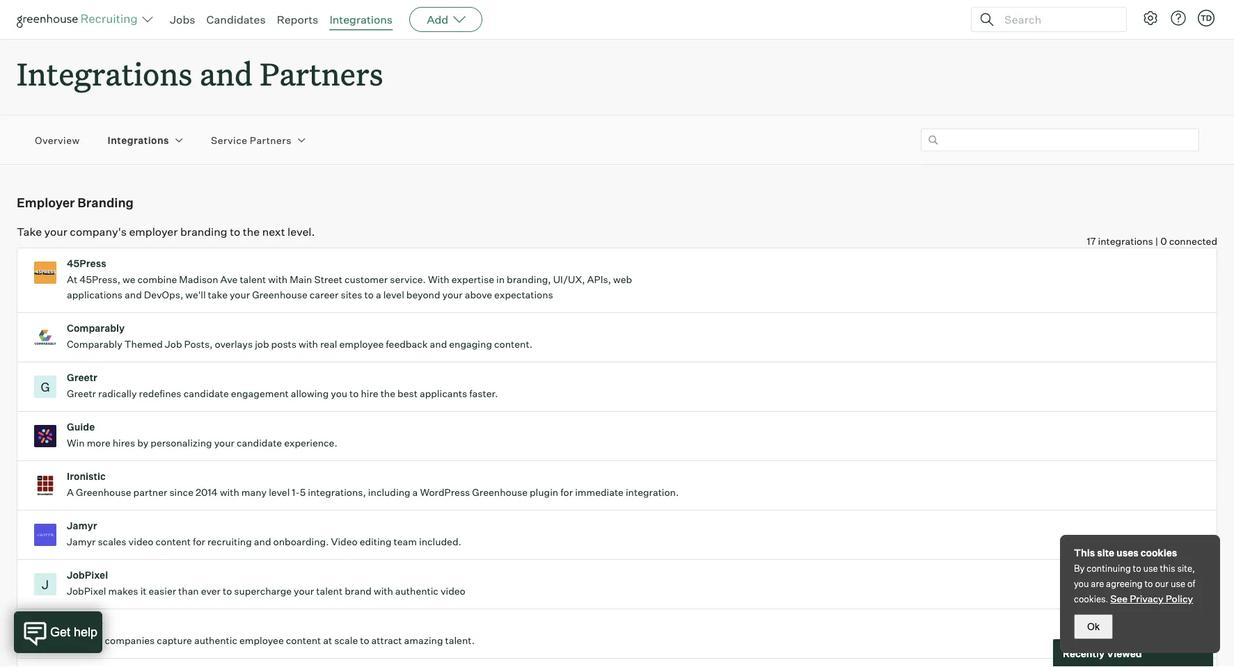 Task type: vqa. For each thing, say whether or not it's contained in the screenshot.
top the employee
yes



Task type: locate. For each thing, give the bounding box(es) containing it.
integration.
[[626, 487, 679, 499]]

0 vertical spatial use
[[1143, 563, 1158, 574]]

the inside greetr greetr radically redefines candidate engagement allowing you to hire the best applicants faster.
[[381, 388, 395, 400]]

partners down 'reports' link
[[260, 53, 383, 94]]

jamyr down the a
[[67, 520, 97, 532]]

to down customer
[[364, 289, 374, 301]]

0 horizontal spatial integrations link
[[108, 133, 169, 147]]

with left real
[[299, 338, 318, 351]]

0 horizontal spatial for
[[193, 536, 205, 548]]

partner
[[133, 487, 167, 499]]

recently
[[1063, 648, 1105, 660]]

0 vertical spatial the
[[243, 225, 260, 239]]

uses
[[1117, 547, 1139, 559]]

0 horizontal spatial talent
[[240, 274, 266, 286]]

1 horizontal spatial employee
[[339, 338, 384, 351]]

for left recruiting
[[193, 536, 205, 548]]

faster.
[[469, 388, 498, 400]]

your right supercharge
[[294, 586, 314, 598]]

a inside ironistic a greenhouse partner since 2014 with many level 1-5 integrations, including a wordpress greenhouse plugin for immediate integration.
[[413, 487, 418, 499]]

1 vertical spatial video
[[441, 586, 466, 598]]

talent
[[240, 274, 266, 286], [316, 586, 343, 598]]

1 vertical spatial authentic
[[194, 635, 237, 647]]

plugin
[[530, 487, 558, 499]]

0 vertical spatial employee
[[339, 338, 384, 351]]

applications
[[67, 289, 123, 301]]

greenhouse recruiting image
[[17, 11, 142, 28]]

candidate down engagement
[[237, 437, 282, 449]]

0
[[1161, 235, 1167, 248]]

to
[[230, 225, 240, 239], [364, 289, 374, 301], [350, 388, 359, 400], [1133, 563, 1141, 574], [1145, 578, 1153, 590], [223, 586, 232, 598], [360, 635, 369, 647]]

content left at
[[286, 635, 321, 647]]

engaging
[[449, 338, 492, 351]]

use left of
[[1171, 578, 1186, 590]]

job
[[255, 338, 269, 351]]

1 greetr from the top
[[67, 372, 97, 384]]

supercharge
[[234, 586, 292, 598]]

win
[[67, 437, 85, 449]]

take
[[208, 289, 228, 301]]

the
[[243, 225, 260, 239], [381, 388, 395, 400]]

this
[[1160, 563, 1175, 574]]

branding,
[[507, 274, 551, 286]]

0 horizontal spatial you
[[331, 388, 347, 400]]

jobpixel down scales
[[67, 570, 108, 582]]

site
[[1097, 547, 1115, 559]]

1 vertical spatial greetr
[[67, 388, 96, 400]]

greenhouse down ironistic
[[76, 487, 131, 499]]

greetr
[[67, 372, 97, 384], [67, 388, 96, 400]]

authentic right capture
[[194, 635, 237, 647]]

1 horizontal spatial for
[[561, 487, 573, 499]]

many
[[241, 487, 267, 499]]

web
[[613, 274, 632, 286]]

add button
[[409, 7, 483, 32]]

1 vertical spatial the
[[381, 388, 395, 400]]

0 horizontal spatial a
[[376, 289, 381, 301]]

0 vertical spatial jamyr
[[67, 520, 97, 532]]

1 vertical spatial comparably
[[67, 338, 122, 351]]

a right including
[[413, 487, 418, 499]]

content.
[[494, 338, 533, 351]]

1 vertical spatial integrations
[[17, 53, 192, 94]]

2 horizontal spatial greenhouse
[[472, 487, 528, 499]]

and right recruiting
[[254, 536, 271, 548]]

1 comparably from the top
[[67, 322, 125, 335]]

jobs link
[[170, 13, 195, 26]]

our
[[1155, 578, 1169, 590]]

reports link
[[277, 13, 318, 26]]

1 horizontal spatial you
[[1074, 578, 1089, 590]]

level down "service."
[[383, 289, 404, 301]]

level inside ironistic a greenhouse partner since 2014 with many level 1-5 integrations, including a wordpress greenhouse plugin for immediate integration.
[[269, 487, 290, 499]]

1 horizontal spatial a
[[413, 487, 418, 499]]

1 horizontal spatial candidate
[[237, 437, 282, 449]]

candidates
[[206, 13, 266, 26]]

1 horizontal spatial the
[[381, 388, 395, 400]]

with right 2014
[[220, 487, 239, 499]]

comparably left themed
[[67, 338, 122, 351]]

the right hire
[[381, 388, 395, 400]]

to right branding
[[230, 225, 240, 239]]

to down uses
[[1133, 563, 1141, 574]]

with inside 'comparably comparably themed job posts, overlays job posts with real employee feedback and engaging content.'
[[299, 338, 318, 351]]

0 horizontal spatial content
[[156, 536, 191, 548]]

g
[[41, 380, 50, 395]]

greenhouse left plugin on the bottom left of the page
[[472, 487, 528, 499]]

employee right real
[[339, 338, 384, 351]]

your inside guide win more hires by personalizing your candidate experience.
[[214, 437, 235, 449]]

0 horizontal spatial greenhouse
[[76, 487, 131, 499]]

1 vertical spatial for
[[193, 536, 205, 548]]

this site uses cookies
[[1074, 547, 1177, 559]]

0 vertical spatial you
[[331, 388, 347, 400]]

0 vertical spatial authentic
[[395, 586, 438, 598]]

and inside 'jamyr jamyr scales video content for recruiting and onboarding. video editing team included.'
[[254, 536, 271, 548]]

candidates link
[[206, 13, 266, 26]]

integrations link
[[330, 13, 393, 26], [108, 133, 169, 147]]

content down since
[[156, 536, 191, 548]]

with right brand
[[374, 586, 393, 598]]

real
[[320, 338, 337, 351]]

level
[[383, 289, 404, 301], [269, 487, 290, 499]]

0 horizontal spatial candidate
[[184, 388, 229, 400]]

employer
[[17, 195, 75, 210]]

jobpixel up largely
[[67, 586, 106, 598]]

2 jamyr from the top
[[67, 536, 96, 548]]

service partners link
[[211, 133, 292, 147]]

0 vertical spatial talent
[[240, 274, 266, 286]]

scales
[[98, 536, 126, 548]]

authentic inside largely helping companies capture authentic employee content at scale to attract amazing talent.
[[194, 635, 237, 647]]

greetr greetr radically redefines candidate engagement allowing you to hire the best applicants faster.
[[67, 372, 498, 400]]

greetr right 'g'
[[67, 372, 97, 384]]

partners
[[260, 53, 383, 94], [250, 134, 292, 146]]

employer
[[129, 225, 178, 239]]

employee down supercharge
[[239, 635, 284, 647]]

with left main
[[268, 274, 288, 286]]

you inside greetr greetr radically redefines candidate engagement allowing you to hire the best applicants faster.
[[331, 388, 347, 400]]

1 horizontal spatial use
[[1171, 578, 1186, 590]]

your down ave
[[230, 289, 250, 301]]

0 horizontal spatial authentic
[[194, 635, 237, 647]]

talent left brand
[[316, 586, 343, 598]]

hires
[[113, 437, 135, 449]]

0 vertical spatial a
[[376, 289, 381, 301]]

wordpress
[[420, 487, 470, 499]]

personalizing
[[151, 437, 212, 449]]

0 vertical spatial integrations link
[[330, 13, 393, 26]]

1 vertical spatial partners
[[250, 134, 292, 146]]

to left the our at the bottom right of the page
[[1145, 578, 1153, 590]]

and right 'feedback'
[[430, 338, 447, 351]]

the left next
[[243, 225, 260, 239]]

1 vertical spatial jamyr
[[67, 536, 96, 548]]

1 horizontal spatial level
[[383, 289, 404, 301]]

onboarding.
[[273, 536, 329, 548]]

integrations
[[1098, 235, 1153, 248]]

45press,
[[79, 274, 120, 286]]

connected
[[1169, 235, 1218, 248]]

you right allowing
[[331, 388, 347, 400]]

talent right ave
[[240, 274, 266, 286]]

candidate up guide win more hires by personalizing your candidate experience.
[[184, 388, 229, 400]]

Search text field
[[1001, 9, 1114, 30]]

job
[[165, 338, 182, 351]]

engagement
[[231, 388, 289, 400]]

your right personalizing
[[214, 437, 235, 449]]

level inside 45press at 45press, we combine madison ave talent with main street customer service. with expertise in branding, ui/ux, apis, web applications and devops, we'll take your greenhouse career sites to a level beyond your above expectations
[[383, 289, 404, 301]]

talent.
[[445, 635, 475, 647]]

0 horizontal spatial video
[[129, 536, 153, 548]]

cookies
[[1141, 547, 1177, 559]]

1 horizontal spatial greenhouse
[[252, 289, 308, 301]]

employee inside 'comparably comparably themed job posts, overlays job posts with real employee feedback and engaging content.'
[[339, 338, 384, 351]]

for inside 'jamyr jamyr scales video content for recruiting and onboarding. video editing team included.'
[[193, 536, 205, 548]]

we
[[122, 274, 135, 286]]

1 horizontal spatial authentic
[[395, 586, 438, 598]]

greenhouse down main
[[252, 289, 308, 301]]

including
[[368, 487, 410, 499]]

1 vertical spatial talent
[[316, 586, 343, 598]]

0 vertical spatial greetr
[[67, 372, 97, 384]]

we'll
[[185, 289, 206, 301]]

1 horizontal spatial content
[[286, 635, 321, 647]]

0 vertical spatial jobpixel
[[67, 570, 108, 582]]

at
[[323, 635, 332, 647]]

2 comparably from the top
[[67, 338, 122, 351]]

1 vertical spatial level
[[269, 487, 290, 499]]

to right scale
[[360, 635, 369, 647]]

level left 1-
[[269, 487, 290, 499]]

recruiting
[[207, 536, 252, 548]]

video inside 'jamyr jamyr scales video content for recruiting and onboarding. video editing team included.'
[[129, 536, 153, 548]]

and inside 'comparably comparably themed job posts, overlays job posts with real employee feedback and engaging content.'
[[430, 338, 447, 351]]

viewed
[[1107, 648, 1142, 660]]

easier
[[149, 586, 176, 598]]

1 vertical spatial jobpixel
[[67, 586, 106, 598]]

0 vertical spatial content
[[156, 536, 191, 548]]

jamyr left scales
[[67, 536, 96, 548]]

a down customer
[[376, 289, 381, 301]]

candidate inside guide win more hires by personalizing your candidate experience.
[[237, 437, 282, 449]]

your
[[44, 225, 67, 239], [230, 289, 250, 301], [442, 289, 463, 301], [214, 437, 235, 449], [294, 586, 314, 598]]

for right plugin on the bottom left of the page
[[561, 487, 573, 499]]

jamyr jamyr scales video content for recruiting and onboarding. video editing team included.
[[67, 520, 461, 548]]

and down we
[[125, 289, 142, 301]]

0 vertical spatial for
[[561, 487, 573, 499]]

included.
[[419, 536, 461, 548]]

greetr up the guide
[[67, 388, 96, 400]]

with inside ironistic a greenhouse partner since 2014 with many level 1-5 integrations, including a wordpress greenhouse plugin for immediate integration.
[[220, 487, 239, 499]]

0 horizontal spatial employee
[[239, 635, 284, 647]]

devops,
[[144, 289, 183, 301]]

1 vertical spatial a
[[413, 487, 418, 499]]

authentic up amazing
[[395, 586, 438, 598]]

video right scales
[[129, 536, 153, 548]]

your inside jobpixel jobpixel makes it easier than ever to supercharge your talent brand with authentic video
[[294, 586, 314, 598]]

add
[[427, 13, 448, 26]]

1 horizontal spatial talent
[[316, 586, 343, 598]]

service
[[211, 134, 247, 146]]

redefines
[[139, 388, 181, 400]]

0 vertical spatial video
[[129, 536, 153, 548]]

with
[[268, 274, 288, 286], [299, 338, 318, 351], [220, 487, 239, 499], [374, 586, 393, 598]]

to right ever
[[223, 586, 232, 598]]

1 horizontal spatial video
[[441, 586, 466, 598]]

0 vertical spatial comparably
[[67, 322, 125, 335]]

to left hire
[[350, 388, 359, 400]]

amazing
[[404, 635, 443, 647]]

use
[[1143, 563, 1158, 574], [1171, 578, 1186, 590]]

0 vertical spatial candidate
[[184, 388, 229, 400]]

by
[[1074, 563, 1085, 574]]

1 vertical spatial employee
[[239, 635, 284, 647]]

expectations
[[494, 289, 553, 301]]

1 vertical spatial you
[[1074, 578, 1089, 590]]

main
[[290, 274, 312, 286]]

a
[[376, 289, 381, 301], [413, 487, 418, 499]]

1 jamyr from the top
[[67, 520, 97, 532]]

0 vertical spatial level
[[383, 289, 404, 301]]

authentic
[[395, 586, 438, 598], [194, 635, 237, 647]]

1 vertical spatial content
[[286, 635, 321, 647]]

next
[[262, 225, 285, 239]]

video up talent.
[[441, 586, 466, 598]]

comparably down applications
[[67, 322, 125, 335]]

partners right service
[[250, 134, 292, 146]]

0 horizontal spatial level
[[269, 487, 290, 499]]

None text field
[[921, 129, 1199, 152]]

use left this
[[1143, 563, 1158, 574]]

of
[[1188, 578, 1195, 590]]

you down "by" in the bottom of the page
[[1074, 578, 1089, 590]]

1 vertical spatial candidate
[[237, 437, 282, 449]]



Task type: describe. For each thing, give the bounding box(es) containing it.
to inside jobpixel jobpixel makes it easier than ever to supercharge your talent brand with authentic video
[[223, 586, 232, 598]]

authentic inside jobpixel jobpixel makes it easier than ever to supercharge your talent brand with authentic video
[[395, 586, 438, 598]]

your right take
[[44, 225, 67, 239]]

guide
[[67, 421, 95, 433]]

overview
[[35, 134, 80, 146]]

to inside 45press at 45press, we combine madison ave talent with main street customer service. with expertise in branding, ui/ux, apis, web applications and devops, we'll take your greenhouse career sites to a level beyond your above expectations
[[364, 289, 374, 301]]

0 horizontal spatial the
[[243, 225, 260, 239]]

guide win more hires by personalizing your candidate experience.
[[67, 421, 337, 449]]

to inside largely helping companies capture authentic employee content at scale to attract amazing talent.
[[360, 635, 369, 647]]

by
[[137, 437, 148, 449]]

configure image
[[1142, 10, 1159, 26]]

brand
[[345, 586, 372, 598]]

2 vertical spatial integrations
[[108, 134, 169, 146]]

in
[[496, 274, 505, 286]]

45press
[[67, 258, 106, 270]]

this
[[1074, 547, 1095, 559]]

team
[[394, 536, 417, 548]]

integrations,
[[308, 487, 366, 499]]

are
[[1091, 578, 1104, 590]]

2 jobpixel from the top
[[67, 586, 106, 598]]

companies
[[105, 635, 155, 647]]

largely helping companies capture authentic employee content at scale to attract amazing talent.
[[67, 619, 475, 647]]

and down candidates
[[200, 53, 253, 94]]

17 integrations | 0 connected
[[1087, 235, 1218, 248]]

reports
[[277, 13, 318, 26]]

j
[[42, 577, 49, 593]]

you inside "by continuing to use this site, you are agreeing to our use of cookies."
[[1074, 578, 1089, 590]]

street
[[314, 274, 342, 286]]

1 jobpixel from the top
[[67, 570, 108, 582]]

capture
[[157, 635, 192, 647]]

continuing
[[1087, 563, 1131, 574]]

beyond
[[406, 289, 440, 301]]

service.
[[390, 274, 426, 286]]

to inside greetr greetr radically redefines candidate engagement allowing you to hire the best applicants faster.
[[350, 388, 359, 400]]

comparably comparably themed job posts, overlays job posts with real employee feedback and engaging content.
[[67, 322, 533, 351]]

0 horizontal spatial use
[[1143, 563, 1158, 574]]

scale
[[334, 635, 358, 647]]

career
[[310, 289, 339, 301]]

experience.
[[284, 437, 337, 449]]

ironistic a greenhouse partner since 2014 with many level 1-5 integrations, including a wordpress greenhouse plugin for immediate integration.
[[67, 471, 679, 499]]

see privacy policy link
[[1111, 593, 1193, 605]]

1 vertical spatial integrations link
[[108, 133, 169, 147]]

ui/ux,
[[553, 274, 585, 286]]

video
[[331, 536, 358, 548]]

take
[[17, 225, 42, 239]]

it
[[140, 586, 147, 598]]

candidate inside greetr greetr radically redefines candidate engagement allowing you to hire the best applicants faster.
[[184, 388, 229, 400]]

posts,
[[184, 338, 213, 351]]

greenhouse inside 45press at 45press, we combine madison ave talent with main street customer service. with expertise in branding, ui/ux, apis, web applications and devops, we'll take your greenhouse career sites to a level beyond your above expectations
[[252, 289, 308, 301]]

17
[[1087, 235, 1096, 248]]

with inside 45press at 45press, we combine madison ave talent with main street customer service. with expertise in branding, ui/ux, apis, web applications and devops, we'll take your greenhouse career sites to a level beyond your above expectations
[[268, 274, 288, 286]]

with inside jobpixel jobpixel makes it easier than ever to supercharge your talent brand with authentic video
[[374, 586, 393, 598]]

branding
[[77, 195, 134, 210]]

td button
[[1195, 7, 1218, 29]]

0 vertical spatial partners
[[260, 53, 383, 94]]

jobpixel jobpixel makes it easier than ever to supercharge your talent brand with authentic video
[[67, 570, 466, 598]]

makes
[[108, 586, 138, 598]]

td
[[1201, 13, 1212, 23]]

applicants
[[420, 388, 467, 400]]

see
[[1111, 593, 1128, 605]]

talent inside 45press at 45press, we combine madison ave talent with main street customer service. with expertise in branding, ui/ux, apis, web applications and devops, we'll take your greenhouse career sites to a level beyond your above expectations
[[240, 274, 266, 286]]

1 horizontal spatial integrations link
[[330, 13, 393, 26]]

jobs
[[170, 13, 195, 26]]

policy
[[1166, 593, 1193, 605]]

talent inside jobpixel jobpixel makes it easier than ever to supercharge your talent brand with authentic video
[[316, 586, 343, 598]]

with
[[428, 274, 449, 286]]

your down with
[[442, 289, 463, 301]]

expertise
[[452, 274, 494, 286]]

employee inside largely helping companies capture authentic employee content at scale to attract amazing talent.
[[239, 635, 284, 647]]

for inside ironistic a greenhouse partner since 2014 with many level 1-5 integrations, including a wordpress greenhouse plugin for immediate integration.
[[561, 487, 573, 499]]

video inside jobpixel jobpixel makes it easier than ever to supercharge your talent brand with authentic video
[[441, 586, 466, 598]]

0 vertical spatial integrations
[[330, 13, 393, 26]]

employer branding
[[17, 195, 134, 210]]

content inside 'jamyr jamyr scales video content for recruiting and onboarding. video editing team included.'
[[156, 536, 191, 548]]

45press at 45press, we combine madison ave talent with main street customer service. with expertise in branding, ui/ux, apis, web applications and devops, we'll take your greenhouse career sites to a level beyond your above expectations
[[67, 258, 632, 301]]

hire
[[361, 388, 378, 400]]

see privacy policy
[[1111, 593, 1193, 605]]

company's
[[70, 225, 127, 239]]

5
[[300, 487, 306, 499]]

service partners
[[211, 134, 292, 146]]

privacy
[[1130, 593, 1164, 605]]

|
[[1155, 235, 1158, 248]]

overview link
[[35, 133, 80, 147]]

madison
[[179, 274, 218, 286]]

posts
[[271, 338, 297, 351]]

cookies.
[[1074, 594, 1109, 605]]

2 greetr from the top
[[67, 388, 96, 400]]

take your company's employer branding to the next level.
[[17, 225, 315, 239]]

apis,
[[587, 274, 611, 286]]

ok
[[1087, 622, 1100, 632]]

ever
[[201, 586, 221, 598]]

ave
[[220, 274, 238, 286]]

2014
[[196, 487, 218, 499]]

a inside 45press at 45press, we combine madison ave talent with main street customer service. with expertise in branding, ui/ux, apis, web applications and devops, we'll take your greenhouse career sites to a level beyond your above expectations
[[376, 289, 381, 301]]

combine
[[137, 274, 177, 286]]

by continuing to use this site, you are agreeing to our use of cookies.
[[1074, 563, 1195, 605]]

integrations and partners
[[17, 53, 383, 94]]

radically
[[98, 388, 137, 400]]

attract
[[371, 635, 402, 647]]

1 vertical spatial use
[[1171, 578, 1186, 590]]

and inside 45press at 45press, we combine madison ave talent with main street customer service. with expertise in branding, ui/ux, apis, web applications and devops, we'll take your greenhouse career sites to a level beyond your above expectations
[[125, 289, 142, 301]]

content inside largely helping companies capture authentic employee content at scale to attract amazing talent.
[[286, 635, 321, 647]]



